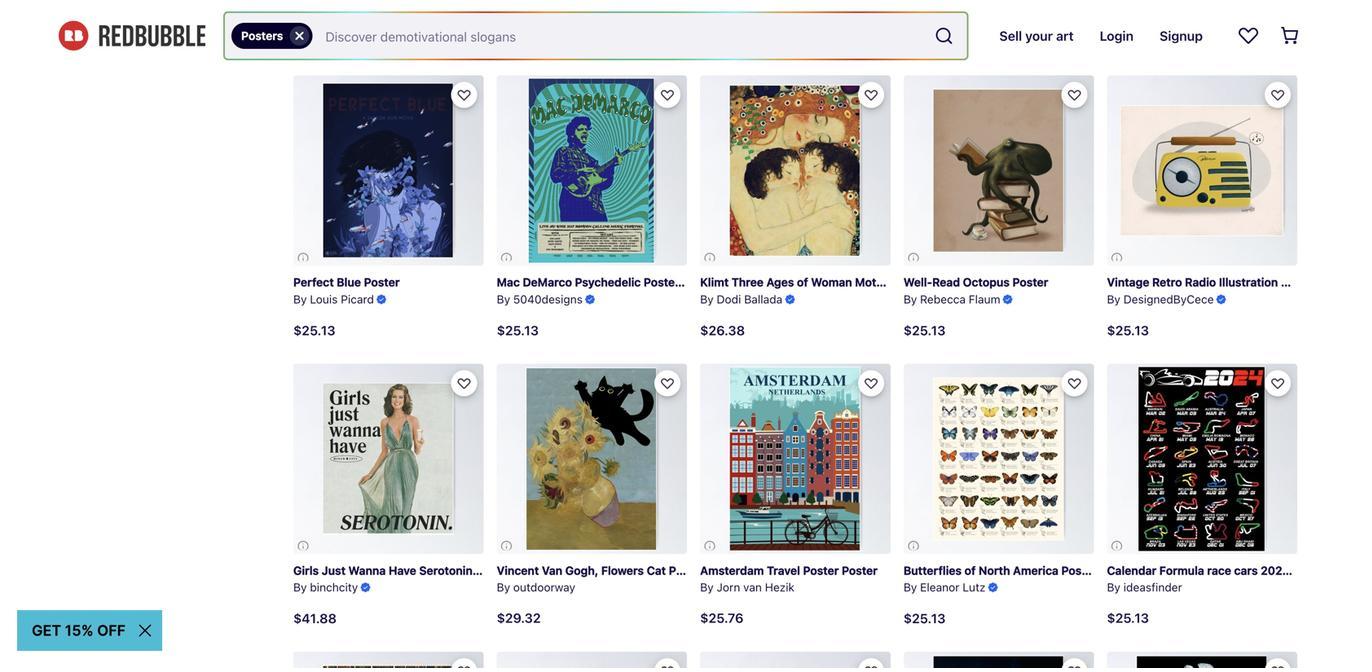 Task type: describe. For each thing, give the bounding box(es) containing it.
rebecca
[[920, 292, 966, 306]]

vincent van gogh, flowers cat poster by outdoorway
[[497, 564, 705, 594]]

mac demarco psychedelic poster poster
[[497, 276, 718, 289]]

klimt three ages of woman mother and child poster
[[700, 276, 988, 289]]

2024
[[1261, 564, 1290, 577]]

$25.13 for butterflies of north america poster
[[904, 611, 946, 627]]

$33.50
[[497, 34, 542, 50]]

by rebecca flaum
[[904, 292, 1001, 306]]

jorn
[[717, 581, 740, 594]]

5040designs
[[513, 292, 583, 306]]

girls just wanna have serotonin poster
[[293, 564, 511, 577]]

picard
[[341, 292, 374, 306]]

by inside amsterdam travel poster poster by jorn van hezik
[[700, 581, 714, 594]]

$25.13 for mac demarco psychedelic poster poster
[[497, 323, 539, 338]]

butterflies of north america poster
[[904, 564, 1098, 577]]

psychedelic
[[575, 276, 641, 289]]

$26.38
[[700, 323, 745, 338]]

by for by eleanor lutz
[[904, 581, 917, 594]]

1 horizontal spatial of
[[965, 564, 976, 577]]

design
[[356, 4, 392, 17]]

by for by binchcity
[[293, 581, 307, 594]]

hezik
[[765, 581, 795, 594]]

butterflies of north america poster image
[[904, 364, 1094, 554]]

poster right serotonin
[[476, 564, 511, 577]]

backtoblackttt
[[513, 4, 590, 17]]

by designedbycece
[[1107, 292, 1214, 306]]

Posters field
[[225, 13, 967, 59]]

gogh,
[[566, 564, 599, 577]]

by for by ilustrata design
[[293, 4, 307, 17]]

van
[[542, 564, 563, 577]]

by for by 5040designs
[[497, 292, 510, 306]]

by 5040designs
[[497, 292, 583, 306]]

louis
[[310, 292, 338, 306]]

poster up 'dodi'
[[683, 276, 718, 289]]

wanna
[[349, 564, 386, 577]]

north
[[979, 564, 1010, 577]]

$25.76
[[700, 611, 744, 626]]

race
[[1208, 564, 1232, 577]]

ilustrata
[[310, 4, 353, 17]]

by elise hillbrand
[[904, 4, 995, 17]]

vintage retro radio illustration poster image
[[1107, 75, 1298, 266]]

vincent van gogh, flowers cat poster image
[[497, 364, 687, 554]]

cars
[[1235, 564, 1258, 577]]

child
[[921, 276, 950, 289]]

mac
[[497, 276, 520, 289]]

klimt three ages of woman mother and child poster image
[[700, 75, 891, 266]]

poster inside vincent van gogh, flowers cat poster by outdoorway
[[669, 564, 705, 577]]

blue
[[337, 276, 361, 289]]

outdoorway
[[513, 581, 576, 594]]

woman
[[811, 276, 852, 289]]

well-read octopus poster
[[904, 276, 1049, 289]]

demarco
[[523, 276, 572, 289]]

poster up "flaum"
[[953, 276, 988, 289]]

calendar
[[1107, 564, 1157, 577]]

well-
[[904, 276, 933, 289]]

by inside calendar formula race cars 2024 circuits colors by ideasfinder
[[1107, 581, 1121, 594]]

well-read octopus poster image
[[904, 75, 1094, 266]]

flowers
[[601, 564, 644, 577]]

by for by elise hillbrand
[[904, 4, 917, 17]]

$25.13 for well-read octopus poster
[[904, 323, 946, 338]]

eleanor
[[920, 581, 960, 594]]

$27.22
[[1107, 34, 1150, 50]]

Search term search field
[[313, 13, 928, 59]]

poster right travel
[[803, 564, 839, 577]]

ballada
[[744, 292, 783, 306]]

$41.88
[[293, 611, 337, 627]]

by dodi ballada
[[700, 292, 783, 306]]



Task type: vqa. For each thing, say whether or not it's contained in the screenshot.


Task type: locate. For each thing, give the bounding box(es) containing it.
by down the vincent at bottom left
[[497, 581, 510, 594]]

by down butterflies
[[904, 581, 917, 594]]

by down mac
[[497, 292, 510, 306]]

girls just wanna have serotonin poster image
[[293, 364, 484, 554]]

amsterdam travel poster poster by jorn van hezik
[[700, 564, 878, 594]]

$25.13 for vintage retro radio illustration poster
[[1107, 323, 1149, 338]]

amsterdam
[[700, 564, 764, 577]]

$25.13
[[293, 323, 335, 338], [497, 323, 539, 338], [904, 323, 946, 338], [1107, 323, 1149, 338], [1107, 611, 1149, 626], [904, 611, 946, 627]]

posters
[[241, 29, 283, 42]]

by backtoblackttt
[[497, 4, 590, 17]]

by for by snipsnipart
[[700, 4, 714, 17]]

$29.32
[[497, 611, 541, 626]]

$25.13 down rebecca
[[904, 323, 946, 338]]

by for by louis picard
[[293, 292, 307, 306]]

retro
[[1153, 276, 1183, 289]]

binchcity
[[310, 581, 358, 594]]

by binchcity
[[293, 581, 358, 594]]

three
[[732, 276, 764, 289]]

by down girls
[[293, 581, 307, 594]]

have
[[389, 564, 416, 577]]

by left snipsnipart
[[700, 4, 714, 17]]

read
[[933, 276, 960, 289]]

posters button
[[232, 23, 313, 49]]

by down perfect
[[293, 292, 307, 306]]

$25.13 for perfect blue poster
[[293, 323, 335, 338]]

poster left butterflies
[[842, 564, 878, 577]]

vincent
[[497, 564, 539, 577]]

klimt
[[700, 276, 729, 289]]

ages
[[767, 276, 794, 289]]

by down the vintage
[[1107, 292, 1121, 306]]

lutz
[[963, 581, 986, 594]]

america
[[1013, 564, 1059, 577]]

elise
[[920, 4, 945, 17]]

girls
[[293, 564, 319, 577]]

ideasfinder
[[1124, 581, 1183, 594]]

$25.13 down louis
[[293, 323, 335, 338]]

by down and
[[904, 292, 917, 306]]

poster left klimt on the right of page
[[644, 276, 680, 289]]

by inside vincent van gogh, flowers cat poster by outdoorway
[[497, 581, 510, 594]]

travel
[[767, 564, 800, 577]]

colors
[[1337, 564, 1370, 577]]

calendar formula race cars 2024 circuits colors poster image
[[1107, 364, 1298, 554]]

by snipsnipart link
[[700, 0, 891, 62]]

$25.13 down eleanor
[[904, 611, 946, 627]]

vintage retro radio illustration poster
[[1107, 276, 1317, 289]]

poster right cat
[[669, 564, 705, 577]]

$35.60
[[904, 34, 949, 50]]

of up lutz
[[965, 564, 976, 577]]

by for by backtoblackttt
[[497, 4, 510, 17]]

$25.13 down "by designedbycece"
[[1107, 323, 1149, 338]]

by down klimt on the right of page
[[700, 292, 714, 306]]

and
[[898, 276, 918, 289]]

$30.17
[[293, 34, 335, 50]]

$25.13 down by 5040designs
[[497, 323, 539, 338]]

butterflies
[[904, 564, 962, 577]]

poster right illustration
[[1281, 276, 1317, 289]]

just
[[322, 564, 346, 577]]

poster up the picard
[[364, 276, 400, 289]]

of right ages
[[797, 276, 808, 289]]

by up $33.50
[[497, 4, 510, 17]]

radio
[[1185, 276, 1217, 289]]

illustration
[[1219, 276, 1278, 289]]

vintage
[[1107, 276, 1150, 289]]

poster right america
[[1062, 564, 1098, 577]]

by eleanor lutz
[[904, 581, 986, 594]]

by ilustrata design
[[293, 4, 392, 17]]

by louis picard
[[293, 292, 374, 306]]

mac demarco psychedelic poster poster image
[[497, 75, 687, 266]]

calendar formula race cars 2024 circuits colors by ideasfinder
[[1107, 564, 1370, 594]]

$27.22 link
[[1107, 0, 1298, 62]]

by for by designedbycece
[[1107, 292, 1121, 306]]

dodi
[[717, 292, 741, 306]]

1 vertical spatial of
[[965, 564, 976, 577]]

redbubble logo image
[[59, 21, 205, 51]]

$25.13 down ideasfinder
[[1107, 611, 1149, 626]]

poster right the octopus
[[1013, 276, 1049, 289]]

by left elise
[[904, 4, 917, 17]]

0 vertical spatial of
[[797, 276, 808, 289]]

octopus
[[963, 276, 1010, 289]]

by left jorn
[[700, 581, 714, 594]]

by left ilustrata
[[293, 4, 307, 17]]

by down the calendar
[[1107, 581, 1121, 594]]

amsterdam travel poster poster image
[[700, 364, 891, 554]]

perfect
[[293, 276, 334, 289]]

by for by rebecca flaum
[[904, 292, 917, 306]]

by snipsnipart
[[700, 4, 779, 17]]

van
[[744, 581, 762, 594]]

serotonin
[[419, 564, 473, 577]]

snipsnipart
[[717, 4, 779, 17]]

cat
[[647, 564, 666, 577]]

formula
[[1160, 564, 1205, 577]]

by
[[293, 4, 307, 17], [497, 4, 510, 17], [700, 4, 714, 17], [904, 4, 917, 17], [293, 292, 307, 306], [497, 292, 510, 306], [700, 292, 714, 306], [904, 292, 917, 306], [1107, 292, 1121, 306], [293, 581, 307, 594], [497, 581, 510, 594], [700, 581, 714, 594], [904, 581, 917, 594], [1107, 581, 1121, 594]]

poster
[[364, 276, 400, 289], [644, 276, 680, 289], [683, 276, 718, 289], [953, 276, 988, 289], [1013, 276, 1049, 289], [1281, 276, 1317, 289], [476, 564, 511, 577], [669, 564, 705, 577], [803, 564, 839, 577], [842, 564, 878, 577], [1062, 564, 1098, 577]]

of
[[797, 276, 808, 289], [965, 564, 976, 577]]

flaum
[[969, 292, 1001, 306]]

by for by dodi ballada
[[700, 292, 714, 306]]

designedbycece
[[1124, 292, 1214, 306]]

mother
[[855, 276, 895, 289]]

hillbrand
[[948, 4, 995, 17]]

perfect blue poster
[[293, 276, 400, 289]]

circuits
[[1293, 564, 1334, 577]]

perfect blue poster image
[[293, 75, 484, 266]]

0 horizontal spatial of
[[797, 276, 808, 289]]



